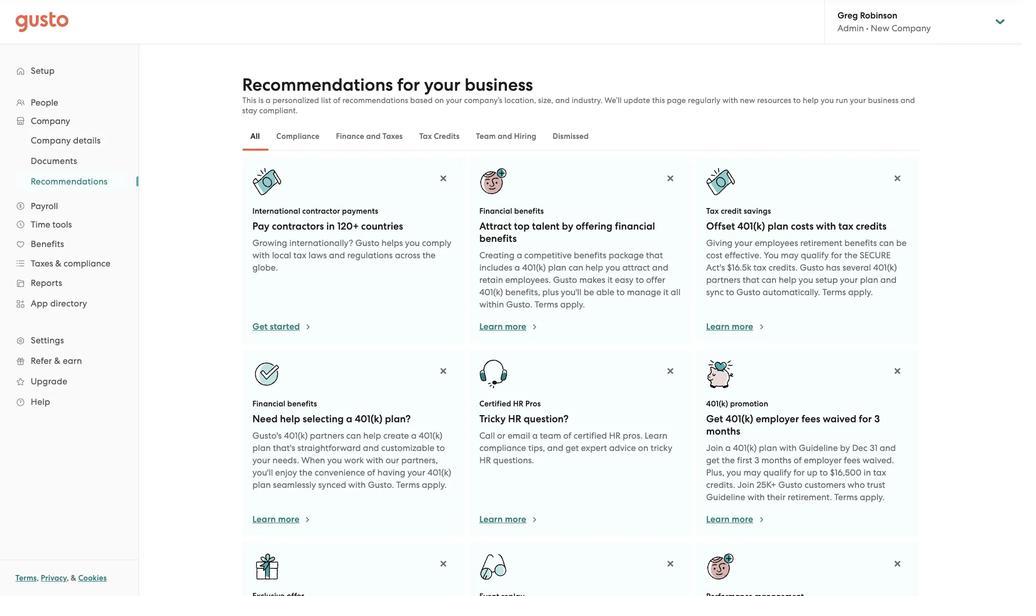 Task type: vqa. For each thing, say whether or not it's contained in the screenshot.


Task type: locate. For each thing, give the bounding box(es) containing it.
join
[[707, 443, 724, 453], [738, 480, 755, 490]]

1 vertical spatial it
[[664, 287, 669, 297]]

0 horizontal spatial qualify
[[764, 468, 792, 478]]

to inside giving your employees retirement benefits can be cost effective. you may qualify for the secure act's $16.5k tax credits. gusto has several 401(k) partners that can help you setup your plan and sync to gusto automatically. terms apply.
[[726, 287, 735, 297]]

can inside gusto's 401(k) partners can help create a 401(k) plan that's straightforward and customizable to your needs. when you work with our partners, you'll enjoy the convenience of having your 401(k) plan seamlessly synced with gusto. terms apply.
[[346, 431, 361, 441]]

business up company's
[[465, 74, 533, 95]]

on right based
[[435, 96, 444, 105]]

dismissed
[[553, 132, 589, 141]]

competitive
[[524, 250, 572, 261]]

terms link
[[15, 574, 37, 583]]

learn more
[[480, 322, 527, 332], [707, 322, 754, 332], [253, 514, 300, 525], [480, 514, 527, 525], [707, 514, 754, 525]]

2 , from the left
[[67, 574, 69, 583]]

help inside giving your employees retirement benefits can be cost effective. you may qualify for the secure act's $16.5k tax credits. gusto has several 401(k) partners that can help you setup your plan and sync to gusto automatically. terms apply.
[[779, 275, 797, 285]]

you inside creating a competitive benefits package that includes a 401(k) plan can help you attract and retain employees. gusto makes it easy to offer 401(k) benefits, plus you'll be able to manage it all within gusto. terms apply.
[[606, 263, 620, 273]]

call or email a team of certified hr pros. learn compliance tips, and get expert advice on tricky hr questions.
[[480, 431, 673, 466]]

get inside join a 401(k) plan with guideline by dec 31 and get the first 3 months of employer fees waived. plus, you may qualify for up to $16,500 in tax credits. join 25k+ gusto customers who trust guideline with their retirement. terms apply.
[[707, 455, 720, 466]]

1 vertical spatial employer
[[804, 455, 842, 466]]

by left dec
[[840, 443, 850, 453]]

more for top
[[505, 322, 527, 332]]

401(k) inside the financial benefits need help selecting a 401(k) plan?
[[355, 413, 383, 425]]

of up retirement.
[[794, 455, 802, 466]]

1 vertical spatial months
[[762, 455, 792, 466]]

a inside join a 401(k) plan with guideline by dec 31 and get the first 3 months of employer fees waived. plus, you may qualify for up to $16,500 in tax credits. join 25k+ gusto customers who trust guideline with their retirement. terms apply.
[[726, 443, 731, 453]]

more for 401(k)
[[732, 514, 754, 525]]

1 vertical spatial tax
[[707, 207, 719, 216]]

401(k) down 'promotion'
[[726, 413, 754, 425]]

0 vertical spatial on
[[435, 96, 444, 105]]

you up across
[[405, 238, 420, 248]]

2 vertical spatial company
[[31, 135, 71, 146]]

company up documents
[[31, 135, 71, 146]]

be inside giving your employees retirement benefits can be cost effective. you may qualify for the secure act's $16.5k tax credits. gusto has several 401(k) partners that can help you setup your plan and sync to gusto automatically. terms apply.
[[897, 238, 907, 248]]

financial for need
[[253, 399, 286, 409]]

0 horizontal spatial business
[[465, 74, 533, 95]]

1 horizontal spatial compliance
[[480, 443, 526, 453]]

business right run at the top right of the page
[[868, 96, 899, 105]]

0 vertical spatial months
[[707, 426, 741, 437]]

employer down 'promotion'
[[756, 413, 800, 425]]

regulations
[[347, 250, 393, 261]]

partners down act's
[[707, 275, 741, 285]]

1 vertical spatial guideline
[[707, 492, 746, 503]]

financial inside the financial benefits need help selecting a 401(k) plan?
[[253, 399, 286, 409]]

company's
[[464, 96, 503, 105]]

seamlessly
[[273, 480, 316, 490]]

compliance
[[64, 258, 110, 269], [480, 443, 526, 453]]

you left run at the top right of the page
[[821, 96, 834, 105]]

tax left laws
[[294, 250, 307, 261]]

401(k) inside join a 401(k) plan with guideline by dec 31 and get the first 3 months of employer fees waived. plus, you may qualify for up to $16,500 in tax credits. join 25k+ gusto customers who trust guideline with their retirement. terms apply.
[[733, 443, 757, 453]]

apply. down trust on the bottom of page
[[860, 492, 885, 503]]

0 horizontal spatial taxes
[[31, 258, 53, 269]]

a inside the financial benefits need help selecting a 401(k) plan?
[[346, 413, 353, 425]]

1 list from the top
[[0, 93, 138, 412]]

0 vertical spatial financial
[[480, 207, 513, 216]]

terms down plus
[[535, 299, 558, 310]]

email
[[508, 431, 530, 441]]

learn more link for get 401(k) employer fees waived for 3 months
[[707, 514, 766, 526]]

for up has
[[831, 250, 843, 261]]

business
[[465, 74, 533, 95], [868, 96, 899, 105]]

contractor
[[302, 207, 340, 216]]

with inside recommendations for your business this is a personalized list of recommendations based on your company's location, size, and industry. we'll update this page regularly with new resources to help you run your business and stay compliant.
[[723, 96, 738, 105]]

dismissed button
[[545, 124, 597, 149]]

gusto. down having
[[368, 480, 394, 490]]

tax for tax credit savings offset 401(k) plan costs with tax credits
[[707, 207, 719, 216]]

0 vertical spatial by
[[562, 221, 574, 232]]

for right waived
[[859, 413, 872, 425]]

gusto up regulations
[[355, 238, 380, 248]]

taxes & compliance
[[31, 258, 110, 269]]

0 vertical spatial company
[[892, 23, 931, 33]]

apply. down the partners, at the left bottom of the page
[[422, 480, 447, 490]]

401(k) left 'promotion'
[[707, 399, 729, 409]]

fees inside 401(k) promotion get 401(k) employer fees waived for 3 months
[[802, 413, 821, 425]]

0 horizontal spatial partners
[[310, 431, 344, 441]]

1 vertical spatial join
[[738, 480, 755, 490]]

0 horizontal spatial recommendations
[[31, 176, 108, 187]]

months up 'first' at the right bottom of the page
[[707, 426, 741, 437]]

help inside the financial benefits need help selecting a 401(k) plan?
[[280, 413, 300, 425]]

tax inside "button"
[[419, 132, 432, 141]]

0 horizontal spatial months
[[707, 426, 741, 437]]

makes
[[580, 275, 606, 285]]

list
[[0, 93, 138, 412], [0, 130, 138, 192]]

0 vertical spatial recommendations
[[242, 74, 393, 95]]

1 vertical spatial in
[[864, 468, 871, 478]]

401(k) down secure
[[874, 263, 897, 273]]

partners up straightforward
[[310, 431, 344, 441]]

call
[[480, 431, 495, 441]]

0 horizontal spatial be
[[584, 287, 594, 297]]

the
[[423, 250, 436, 261], [845, 250, 858, 261], [722, 455, 735, 466], [299, 468, 313, 478]]

gusto. inside gusto's 401(k) partners can help create a 401(k) plan that's straightforward and customizable to your needs. when you work with our partners, you'll enjoy the convenience of having your 401(k) plan seamlessly synced with gusto. terms apply.
[[368, 480, 394, 490]]

1 vertical spatial taxes
[[31, 258, 53, 269]]

1 horizontal spatial in
[[864, 468, 871, 478]]

0 vertical spatial employer
[[756, 413, 800, 425]]

0 vertical spatial that
[[646, 250, 663, 261]]

& left cookies
[[71, 574, 76, 583]]

& for earn
[[54, 356, 61, 366]]

employer inside join a 401(k) plan with guideline by dec 31 and get the first 3 months of employer fees waived. plus, you may qualify for up to $16,500 in tax credits. join 25k+ gusto customers who trust guideline with their retirement. terms apply.
[[804, 455, 842, 466]]

401(k) left 'plan?'
[[355, 413, 383, 425]]

1 horizontal spatial fees
[[844, 455, 861, 466]]

learn more for tricky hr question?
[[480, 514, 527, 525]]

gusto
[[355, 238, 380, 248], [800, 263, 824, 273], [553, 275, 577, 285], [737, 287, 761, 297], [779, 480, 803, 490]]

to right sync
[[726, 287, 735, 297]]

0 vertical spatial fees
[[802, 413, 821, 425]]

1 vertical spatial that
[[743, 275, 760, 285]]

help right need
[[280, 413, 300, 425]]

people button
[[10, 93, 128, 112]]

with up retirement
[[816, 221, 836, 232]]

with down the convenience
[[348, 480, 366, 490]]

you'll inside gusto's 401(k) partners can help create a 401(k) plan that's straightforward and customizable to your needs. when you work with our partners, you'll enjoy the convenience of having your 401(k) plan seamlessly synced with gusto. terms apply.
[[253, 468, 273, 478]]

0 horizontal spatial employer
[[756, 413, 800, 425]]

tax for tax credits
[[419, 132, 432, 141]]

and inside join a 401(k) plan with guideline by dec 31 and get the first 3 months of employer fees waived. plus, you may qualify for up to $16,500 in tax credits. join 25k+ gusto customers who trust guideline with their retirement. terms apply.
[[880, 443, 896, 453]]

plan?
[[385, 413, 411, 425]]

attract
[[480, 221, 512, 232]]

0 vertical spatial business
[[465, 74, 533, 95]]

package
[[609, 250, 644, 261]]

straightforward
[[298, 443, 361, 453]]

0 vertical spatial may
[[781, 250, 799, 261]]

1 horizontal spatial partners
[[707, 275, 741, 285]]

401(k) up customizable
[[419, 431, 443, 441]]

automatically.
[[763, 287, 821, 297]]

1 vertical spatial compliance
[[480, 443, 526, 453]]

upgrade
[[31, 376, 67, 387]]

for up based
[[397, 74, 420, 95]]

3 up 31
[[875, 413, 880, 425]]

started
[[270, 322, 300, 332]]

be
[[897, 238, 907, 248], [584, 287, 594, 297]]

all button
[[242, 124, 268, 149]]

0 horizontal spatial compliance
[[64, 258, 110, 269]]

company button
[[10, 112, 128, 130]]

having
[[378, 468, 405, 478]]

financial up need
[[253, 399, 286, 409]]

1 vertical spatial you'll
[[253, 468, 273, 478]]

compliant.
[[259, 106, 298, 115]]

1 horizontal spatial taxes
[[383, 132, 403, 141]]

get started
[[253, 322, 300, 332]]

get
[[253, 322, 268, 332], [707, 413, 724, 425]]

0 horizontal spatial that
[[646, 250, 663, 261]]

0 horizontal spatial credits.
[[707, 480, 736, 490]]

effective.
[[725, 250, 762, 261]]

1 horizontal spatial that
[[743, 275, 760, 285]]

plan down 'several'
[[860, 275, 879, 285]]

you'll inside creating a competitive benefits package that includes a 401(k) plan can help you attract and retain employees. gusto makes it easy to offer 401(k) benefits, plus you'll be able to manage it all within gusto. terms apply.
[[561, 287, 582, 297]]

in inside join a 401(k) plan with guideline by dec 31 and get the first 3 months of employer fees waived. plus, you may qualify for up to $16,500 in tax credits. join 25k+ gusto customers who trust guideline with their retirement. terms apply.
[[864, 468, 871, 478]]

0 vertical spatial partners
[[707, 275, 741, 285]]

refer
[[31, 356, 52, 366]]

company for company details
[[31, 135, 71, 146]]

stay
[[242, 106, 257, 115]]

tax credit savings offset 401(k) plan costs with tax credits
[[707, 207, 887, 232]]

financial benefits attract top talent by offering financial benefits
[[480, 207, 655, 245]]

1 horizontal spatial months
[[762, 455, 792, 466]]

0 vertical spatial get
[[253, 322, 268, 332]]

offset
[[707, 221, 735, 232]]

401(k) down the partners, at the left bottom of the page
[[428, 468, 451, 478]]

giving your employees retirement benefits can be cost effective. you may qualify for the secure act's $16.5k tax credits. gusto has several 401(k) partners that can help you setup your plan and sync to gusto automatically. terms apply.
[[707, 238, 907, 297]]

credits. down plus,
[[707, 480, 736, 490]]

1 vertical spatial gusto.
[[368, 480, 394, 490]]

recommendations
[[242, 74, 393, 95], [31, 176, 108, 187]]

0 vertical spatial qualify
[[801, 250, 829, 261]]

0 horizontal spatial on
[[435, 96, 444, 105]]

company details
[[31, 135, 101, 146]]

company inside dropdown button
[[31, 116, 70, 126]]

may inside giving your employees retirement benefits can be cost effective. you may qualify for the secure act's $16.5k tax credits. gusto has several 401(k) partners that can help you setup your plan and sync to gusto automatically. terms apply.
[[781, 250, 799, 261]]

1 horizontal spatial qualify
[[801, 250, 829, 261]]

guideline down plus,
[[707, 492, 746, 503]]

to right resources
[[794, 96, 801, 105]]

of inside join a 401(k) plan with guideline by dec 31 and get the first 3 months of employer fees waived. plus, you may qualify for up to $16,500 in tax credits. join 25k+ gusto customers who trust guideline with their retirement. terms apply.
[[794, 455, 802, 466]]

learn more for get 401(k) employer fees waived for 3 months
[[707, 514, 754, 525]]

benefits up makes
[[574, 250, 607, 261]]

on down pros.
[[638, 443, 649, 453]]

compliance inside call or email a team of certified hr pros. learn compliance tips, and get expert advice on tricky hr questions.
[[480, 443, 526, 453]]

admin
[[838, 23, 864, 33]]

gusto up plus
[[553, 275, 577, 285]]

gusto. down benefits,
[[506, 299, 533, 310]]

, left the cookies button
[[67, 574, 69, 583]]

0 vertical spatial 3
[[875, 413, 880, 425]]

to up the partners, at the left bottom of the page
[[437, 443, 445, 453]]

learn inside call or email a team of certified hr pros. learn compliance tips, and get expert advice on tricky hr questions.
[[645, 431, 668, 441]]

terms down having
[[396, 480, 420, 490]]

1 horizontal spatial recommendations
[[242, 74, 393, 95]]

1 vertical spatial credits.
[[707, 480, 736, 490]]

directory
[[50, 298, 87, 309]]

employees.
[[505, 275, 551, 285]]

1 horizontal spatial 3
[[875, 413, 880, 425]]

& inside dropdown button
[[55, 258, 61, 269]]

0 horizontal spatial 3
[[755, 455, 760, 466]]

1 vertical spatial may
[[744, 468, 762, 478]]

taxes up reports
[[31, 258, 53, 269]]

your down 'several'
[[840, 275, 858, 285]]

the up 'several'
[[845, 250, 858, 261]]

and
[[556, 96, 570, 105], [901, 96, 915, 105], [366, 132, 381, 141], [498, 132, 512, 141], [329, 250, 345, 261], [652, 263, 669, 273], [881, 275, 897, 285], [363, 443, 379, 453], [547, 443, 564, 453], [880, 443, 896, 453]]

qualify inside join a 401(k) plan with guideline by dec 31 and get the first 3 months of employer fees waived. plus, you may qualify for up to $16,500 in tax credits. join 25k+ gusto customers who trust guideline with their retirement. terms apply.
[[764, 468, 792, 478]]

gusto. inside creating a competitive benefits package that includes a 401(k) plan can help you attract and retain employees. gusto makes it easy to offer 401(k) benefits, plus you'll be able to manage it all within gusto. terms apply.
[[506, 299, 533, 310]]

tricky
[[651, 443, 673, 453]]

plan inside creating a competitive benefits package that includes a 401(k) plan can help you attract and retain employees. gusto makes it easy to offer 401(k) benefits, plus you'll be able to manage it all within gusto. terms apply.
[[548, 263, 567, 273]]

and inside gusto's 401(k) partners can help create a 401(k) plan that's straightforward and customizable to your needs. when you work with our partners, you'll enjoy the convenience of having your 401(k) plan seamlessly synced with gusto. terms apply.
[[363, 443, 379, 453]]

1 vertical spatial be
[[584, 287, 594, 297]]

able
[[597, 287, 615, 297]]

and inside creating a competitive benefits package that includes a 401(k) plan can help you attract and retain employees. gusto makes it easy to offer 401(k) benefits, plus you'll be able to manage it all within gusto. terms apply.
[[652, 263, 669, 273]]

learn more for offset 401(k) plan costs with tax credits
[[707, 322, 754, 332]]

1 horizontal spatial by
[[840, 443, 850, 453]]

0 horizontal spatial get
[[253, 322, 268, 332]]

1 horizontal spatial get
[[707, 413, 724, 425]]

2 list from the top
[[0, 130, 138, 192]]

terms
[[823, 287, 846, 297], [535, 299, 558, 310], [396, 480, 420, 490], [835, 492, 858, 503], [15, 574, 37, 583]]

details
[[73, 135, 101, 146]]

1 vertical spatial 3
[[755, 455, 760, 466]]

get inside 401(k) promotion get 401(k) employer fees waived for 3 months
[[707, 413, 724, 425]]

0 vertical spatial join
[[707, 443, 724, 453]]

dec
[[853, 443, 868, 453]]

terms down who
[[835, 492, 858, 503]]

run
[[836, 96, 848, 105]]

0 horizontal spatial by
[[562, 221, 574, 232]]

plus
[[543, 287, 559, 297]]

work
[[344, 455, 364, 466]]

based
[[410, 96, 433, 105]]

0 horizontal spatial it
[[608, 275, 613, 285]]

,
[[37, 574, 39, 583], [67, 574, 69, 583]]

financial for attract
[[480, 207, 513, 216]]

that inside creating a competitive benefits package that includes a 401(k) plan can help you attract and retain employees. gusto makes it easy to offer 401(k) benefits, plus you'll be able to manage it all within gusto. terms apply.
[[646, 250, 663, 261]]

tax up offset
[[707, 207, 719, 216]]

for inside giving your employees retirement benefits can be cost effective. you may qualify for the secure act's $16.5k tax credits. gusto has several 401(k) partners that can help you setup your plan and sync to gusto automatically. terms apply.
[[831, 250, 843, 261]]

gusto's 401(k) partners can help create a 401(k) plan that's straightforward and customizable to your needs. when you work with our partners, you'll enjoy the convenience of having your 401(k) plan seamlessly synced with gusto. terms apply.
[[253, 431, 451, 490]]

of inside call or email a team of certified hr pros. learn compliance tips, and get expert advice on tricky hr questions.
[[564, 431, 572, 441]]

help left create
[[363, 431, 381, 441]]

of right list at left top
[[333, 96, 341, 105]]

apply. down 'several'
[[849, 287, 873, 297]]

1 horizontal spatial gusto.
[[506, 299, 533, 310]]

it left all
[[664, 287, 669, 297]]

0 vertical spatial in
[[327, 221, 335, 232]]

0 horizontal spatial financial
[[253, 399, 286, 409]]

it up able
[[608, 275, 613, 285]]

1 vertical spatial get
[[707, 413, 724, 425]]

1 vertical spatial qualify
[[764, 468, 792, 478]]

learn more link for attract top talent by offering financial benefits
[[480, 321, 539, 333]]

•
[[867, 23, 869, 33]]

you'll
[[561, 287, 582, 297], [253, 468, 273, 478]]

0 horizontal spatial guideline
[[707, 492, 746, 503]]

in up trust on the bottom of page
[[864, 468, 871, 478]]

help left run at the top right of the page
[[803, 96, 819, 105]]

1 vertical spatial get
[[707, 455, 720, 466]]

401(k) inside tax credit savings offset 401(k) plan costs with tax credits
[[738, 221, 766, 232]]

1 vertical spatial company
[[31, 116, 70, 126]]

benefits inside the financial benefits need help selecting a 401(k) plan?
[[287, 399, 317, 409]]

with up globe.
[[253, 250, 270, 261]]

partners inside gusto's 401(k) partners can help create a 401(k) plan that's straightforward and customizable to your needs. when you work with our partners, you'll enjoy the convenience of having your 401(k) plan seamlessly synced with gusto. terms apply.
[[310, 431, 344, 441]]

time tools
[[31, 219, 72, 230]]

hr up email
[[508, 413, 522, 425]]

1 horizontal spatial ,
[[67, 574, 69, 583]]

on inside call or email a team of certified hr pros. learn compliance tips, and get expert advice on tricky hr questions.
[[638, 443, 649, 453]]

apply. inside giving your employees retirement benefits can be cost effective. you may qualify for the secure act's $16.5k tax credits. gusto has several 401(k) partners that can help you setup your plan and sync to gusto automatically. terms apply.
[[849, 287, 873, 297]]

plan up employees
[[768, 221, 789, 232]]

financial benefits need help selecting a 401(k) plan?
[[253, 399, 411, 425]]

recommendations down documents link on the left top of the page
[[31, 176, 108, 187]]

more for offset
[[732, 322, 754, 332]]

tax left the credits
[[839, 221, 854, 232]]

team
[[476, 132, 496, 141]]

1 horizontal spatial may
[[781, 250, 799, 261]]

by right talent
[[562, 221, 574, 232]]

apply.
[[849, 287, 873, 297], [560, 299, 585, 310], [422, 480, 447, 490], [860, 492, 885, 503]]

employer inside 401(k) promotion get 401(k) employer fees waived for 3 months
[[756, 413, 800, 425]]

1 vertical spatial partners
[[310, 431, 344, 441]]

benefits up secure
[[845, 238, 877, 248]]

credits. down you
[[769, 263, 798, 273]]

a up customizable
[[411, 431, 417, 441]]

0 vertical spatial gusto.
[[506, 299, 533, 310]]

terms inside giving your employees retirement benefits can be cost effective. you may qualify for the secure act's $16.5k tax credits. gusto has several 401(k) partners that can help you setup your plan and sync to gusto automatically. terms apply.
[[823, 287, 846, 297]]

months inside 401(k) promotion get 401(k) employer fees waived for 3 months
[[707, 426, 741, 437]]

for inside join a 401(k) plan with guideline by dec 31 and get the first 3 months of employer fees waived. plus, you may qualify for up to $16,500 in tax credits. join 25k+ gusto customers who trust guideline with their retirement. terms apply.
[[794, 468, 805, 478]]

3 right 'first' at the right bottom of the page
[[755, 455, 760, 466]]

apply. down makes
[[560, 299, 585, 310]]

0 vertical spatial taxes
[[383, 132, 403, 141]]

your up based
[[424, 74, 461, 95]]

may inside join a 401(k) plan with guideline by dec 31 and get the first 3 months of employer fees waived. plus, you may qualify for up to $16,500 in tax credits. join 25k+ gusto customers who trust guideline with their retirement. terms apply.
[[744, 468, 762, 478]]

and inside team and hiring button
[[498, 132, 512, 141]]

terms down the setup
[[823, 287, 846, 297]]

regularly
[[688, 96, 721, 105]]

help up makes
[[586, 263, 604, 273]]

qualify inside giving your employees retirement benefits can be cost effective. you may qualify for the secure act's $16.5k tax credits. gusto has several 401(k) partners that can help you setup your plan and sync to gusto automatically. terms apply.
[[801, 250, 829, 261]]

to right up on the bottom of page
[[820, 468, 828, 478]]

question?
[[524, 413, 569, 425]]

tax inside tax credit savings offset 401(k) plan costs with tax credits
[[707, 207, 719, 216]]

tax down waived. at the right of page
[[874, 468, 887, 478]]

1 horizontal spatial be
[[897, 238, 907, 248]]

1 horizontal spatial on
[[638, 443, 649, 453]]

recommendation categories for your business tab list
[[242, 122, 919, 151]]

1 horizontal spatial tax
[[707, 207, 719, 216]]

globe.
[[253, 263, 278, 273]]

you'll left enjoy
[[253, 468, 273, 478]]

can inside creating a competitive benefits package that includes a 401(k) plan can help you attract and retain employees. gusto makes it easy to offer 401(k) benefits, plus you'll be able to manage it all within gusto. terms apply.
[[569, 263, 584, 273]]

company
[[892, 23, 931, 33], [31, 116, 70, 126], [31, 135, 71, 146]]

can up work
[[346, 431, 361, 441]]

0 vertical spatial guideline
[[799, 443, 838, 453]]

you inside the growing internationally? gusto helps you comply with local tax laws and regulations across the globe.
[[405, 238, 420, 248]]

fees up "$16,500"
[[844, 455, 861, 466]]

& for compliance
[[55, 258, 61, 269]]

certified
[[480, 399, 511, 409]]

for
[[397, 74, 420, 95], [831, 250, 843, 261], [859, 413, 872, 425], [794, 468, 805, 478]]

you up the automatically.
[[799, 275, 814, 285]]

a right selecting
[[346, 413, 353, 425]]

company inside "greg robinson admin • new company"
[[892, 23, 931, 33]]

fees inside join a 401(k) plan with guideline by dec 31 and get the first 3 months of employer fees waived. plus, you may qualify for up to $16,500 in tax credits. join 25k+ gusto customers who trust guideline with their retirement. terms apply.
[[844, 455, 861, 466]]

company down people
[[31, 116, 70, 126]]

the inside the growing internationally? gusto helps you comply with local tax laws and regulations across the globe.
[[423, 250, 436, 261]]

1 horizontal spatial guideline
[[799, 443, 838, 453]]

0 horizontal spatial may
[[744, 468, 762, 478]]

401(k) down savings
[[738, 221, 766, 232]]

0 horizontal spatial in
[[327, 221, 335, 232]]

0 horizontal spatial gusto.
[[368, 480, 394, 490]]

the down comply
[[423, 250, 436, 261]]

0 vertical spatial be
[[897, 238, 907, 248]]

1 horizontal spatial you'll
[[561, 287, 582, 297]]

1 vertical spatial financial
[[253, 399, 286, 409]]

learn more link for offset 401(k) plan costs with tax credits
[[707, 321, 766, 333]]

1 vertical spatial fees
[[844, 455, 861, 466]]

gusto navigation element
[[0, 44, 138, 429]]

0 horizontal spatial you'll
[[253, 468, 273, 478]]

to down attract
[[636, 275, 644, 285]]

guideline up up on the bottom of page
[[799, 443, 838, 453]]

up
[[807, 468, 818, 478]]

months
[[707, 426, 741, 437], [762, 455, 792, 466]]

benefits inside giving your employees retirement benefits can be cost effective. you may qualify for the secure act's $16.5k tax credits. gusto has several 401(k) partners that can help you setup your plan and sync to gusto automatically. terms apply.
[[845, 238, 877, 248]]

0 vertical spatial tax
[[419, 132, 432, 141]]

3 inside 401(k) promotion get 401(k) employer fees waived for 3 months
[[875, 413, 880, 425]]

1 horizontal spatial join
[[738, 480, 755, 490]]

0 vertical spatial &
[[55, 258, 61, 269]]

you inside gusto's 401(k) partners can help create a 401(k) plan that's straightforward and customizable to your needs. when you work with our partners, you'll enjoy the convenience of having your 401(k) plan seamlessly synced with gusto. terms apply.
[[327, 455, 342, 466]]

settings link
[[10, 331, 128, 350]]

and inside finance and taxes button
[[366, 132, 381, 141]]

with left the new
[[723, 96, 738, 105]]

company details link
[[18, 131, 128, 150]]

offering
[[576, 221, 613, 232]]

1 horizontal spatial employer
[[804, 455, 842, 466]]

1 horizontal spatial financial
[[480, 207, 513, 216]]

1 horizontal spatial business
[[868, 96, 899, 105]]

0 vertical spatial you'll
[[561, 287, 582, 297]]

tax
[[419, 132, 432, 141], [707, 207, 719, 216]]

plan inside tax credit savings offset 401(k) plan costs with tax credits
[[768, 221, 789, 232]]

0 horizontal spatial ,
[[37, 574, 39, 583]]

0 vertical spatial get
[[566, 443, 579, 453]]

0 horizontal spatial fees
[[802, 413, 821, 425]]

on inside recommendations for your business this is a personalized list of recommendations based on your company's location, size, and industry. we'll update this page regularly with new resources to help you run your business and stay compliant.
[[435, 96, 444, 105]]

learn more link for tricky hr question?
[[480, 514, 539, 526]]

that
[[646, 250, 663, 261], [743, 275, 760, 285]]

company right new
[[892, 23, 931, 33]]

tips,
[[529, 443, 545, 453]]

compliance down the benefits link
[[64, 258, 110, 269]]

in left "120+"
[[327, 221, 335, 232]]

convenience
[[315, 468, 365, 478]]

refer & earn
[[31, 356, 82, 366]]

app
[[31, 298, 48, 309]]



Task type: describe. For each thing, give the bounding box(es) containing it.
a inside call or email a team of certified hr pros. learn compliance tips, and get expert advice on tricky hr questions.
[[532, 431, 538, 441]]

setup link
[[10, 62, 128, 80]]

payroll button
[[10, 197, 128, 215]]

your down the partners, at the left bottom of the page
[[408, 468, 426, 478]]

needs.
[[273, 455, 299, 466]]

recommendations
[[343, 96, 408, 105]]

growing internationally? gusto helps you comply with local tax laws and regulations across the globe.
[[253, 238, 452, 273]]

across
[[395, 250, 420, 261]]

sync
[[707, 287, 724, 297]]

with inside tax credit savings offset 401(k) plan costs with tax credits
[[816, 221, 836, 232]]

your up effective.
[[735, 238, 753, 248]]

all
[[671, 287, 681, 297]]

new
[[740, 96, 756, 105]]

tricky
[[480, 413, 506, 425]]

gusto inside creating a competitive benefits package that includes a 401(k) plan can help you attract and retain employees. gusto makes it easy to offer 401(k) benefits, plus you'll be able to manage it all within gusto. terms apply.
[[553, 275, 577, 285]]

learn for offset 401(k) plan costs with tax credits
[[707, 322, 730, 332]]

a inside recommendations for your business this is a personalized list of recommendations based on your company's location, size, and industry. we'll update this page regularly with new resources to help you run your business and stay compliant.
[[266, 96, 271, 105]]

employees
[[755, 238, 799, 248]]

be inside creating a competitive benefits package that includes a 401(k) plan can help you attract and retain employees. gusto makes it easy to offer 401(k) benefits, plus you'll be able to manage it all within gusto. terms apply.
[[584, 287, 594, 297]]

learn more for need help selecting a 401(k) plan?
[[253, 514, 300, 525]]

hr down call
[[480, 455, 491, 466]]

we'll
[[605, 96, 622, 105]]

and inside giving your employees retirement benefits can be cost effective. you may qualify for the secure act's $16.5k tax credits. gusto has several 401(k) partners that can help you setup your plan and sync to gusto automatically. terms apply.
[[881, 275, 897, 285]]

with inside the growing internationally? gusto helps you comply with local tax laws and regulations across the globe.
[[253, 250, 270, 261]]

location,
[[505, 96, 536, 105]]

apply. inside join a 401(k) plan with guideline by dec 31 and get the first 3 months of employer fees waived. plus, you may qualify for up to $16,500 in tax credits. join 25k+ gusto customers who trust guideline with their retirement. terms apply.
[[860, 492, 885, 503]]

app directory link
[[10, 294, 128, 313]]

within
[[480, 299, 504, 310]]

size,
[[538, 96, 554, 105]]

tax inside the growing internationally? gusto helps you comply with local tax laws and regulations across the globe.
[[294, 250, 307, 261]]

selecting
[[303, 413, 344, 425]]

taxes inside dropdown button
[[31, 258, 53, 269]]

resources
[[758, 96, 792, 105]]

finance
[[336, 132, 364, 141]]

recommendations for recommendations for your business this is a personalized list of recommendations based on your company's location, size, and industry. we'll update this page regularly with new resources to help you run your business and stay compliant.
[[242, 74, 393, 95]]

tax inside join a 401(k) plan with guideline by dec 31 and get the first 3 months of employer fees waived. plus, you may qualify for up to $16,500 in tax credits. join 25k+ gusto customers who trust guideline with their retirement. terms apply.
[[874, 468, 887, 478]]

apply. inside creating a competitive benefits package that includes a 401(k) plan can help you attract and retain employees. gusto makes it easy to offer 401(k) benefits, plus you'll be able to manage it all within gusto. terms apply.
[[560, 299, 585, 310]]

with left our
[[366, 455, 384, 466]]

gusto inside join a 401(k) plan with guideline by dec 31 and get the first 3 months of employer fees waived. plus, you may qualify for up to $16,500 in tax credits. join 25k+ gusto customers who trust guideline with their retirement. terms apply.
[[779, 480, 803, 490]]

learn for tricky hr question?
[[480, 514, 503, 525]]

compliance
[[276, 132, 320, 141]]

time tools button
[[10, 215, 128, 234]]

finance and taxes
[[336, 132, 403, 141]]

pros
[[526, 399, 541, 409]]

cost
[[707, 250, 723, 261]]

gusto. for need help selecting a 401(k) plan?
[[368, 480, 394, 490]]

list
[[321, 96, 331, 105]]

the inside join a 401(k) plan with guideline by dec 31 and get the first 3 months of employer fees waived. plus, you may qualify for up to $16,500 in tax credits. join 25k+ gusto customers who trust guideline with their retirement. terms apply.
[[722, 455, 735, 466]]

learn for need help selecting a 401(k) plan?
[[253, 514, 276, 525]]

retirement
[[801, 238, 843, 248]]

home image
[[15, 12, 69, 32]]

and inside the growing internationally? gusto helps you comply with local tax laws and regulations across the globe.
[[329, 250, 345, 261]]

your right run at the top right of the page
[[850, 96, 866, 105]]

learn more link for need help selecting a 401(k) plan?
[[253, 514, 312, 526]]

tax inside giving your employees retirement benefits can be cost effective. you may qualify for the secure act's $16.5k tax credits. gusto has several 401(k) partners that can help you setup your plan and sync to gusto automatically. terms apply.
[[754, 263, 767, 273]]

get inside call or email a team of certified hr pros. learn compliance tips, and get expert advice on tricky hr questions.
[[566, 443, 579, 453]]

benefits down the attract
[[480, 233, 517, 245]]

costs
[[791, 221, 814, 232]]

this
[[242, 96, 256, 105]]

credits. inside giving your employees retirement benefits can be cost effective. you may qualify for the secure act's $16.5k tax credits. gusto has several 401(k) partners that can help you setup your plan and sync to gusto automatically. terms apply.
[[769, 263, 798, 273]]

hr up advice
[[609, 431, 621, 441]]

settings
[[31, 335, 64, 346]]

international
[[253, 207, 300, 216]]

401(k) inside giving your employees retirement benefits can be cost effective. you may qualify for the secure act's $16.5k tax credits. gusto has several 401(k) partners that can help you setup your plan and sync to gusto automatically. terms apply.
[[874, 263, 897, 273]]

you inside giving your employees retirement benefits can be cost effective. you may qualify for the secure act's $16.5k tax credits. gusto has several 401(k) partners that can help you setup your plan and sync to gusto automatically. terms apply.
[[799, 275, 814, 285]]

creating a competitive benefits package that includes a 401(k) plan can help you attract and retain employees. gusto makes it easy to offer 401(k) benefits, plus you'll be able to manage it all within gusto. terms apply.
[[480, 250, 681, 310]]

learn more for attract top talent by offering financial benefits
[[480, 322, 527, 332]]

secure
[[860, 250, 891, 261]]

trust
[[867, 480, 886, 490]]

help inside gusto's 401(k) partners can help create a 401(k) plan that's straightforward and customizable to your needs. when you work with our partners, you'll enjoy the convenience of having your 401(k) plan seamlessly synced with gusto. terms apply.
[[363, 431, 381, 441]]

tax inside tax credit savings offset 401(k) plan costs with tax credits
[[839, 221, 854, 232]]

your left the needs.
[[253, 455, 270, 466]]

401(k) up employees.
[[522, 263, 546, 273]]

the inside gusto's 401(k) partners can help create a 401(k) plan that's straightforward and customizable to your needs. when you work with our partners, you'll enjoy the convenience of having your 401(k) plan seamlessly synced with gusto. terms apply.
[[299, 468, 313, 478]]

list containing company details
[[0, 130, 138, 192]]

gusto. for attract top talent by offering financial benefits
[[506, 299, 533, 310]]

can up secure
[[880, 238, 894, 248]]

your left company's
[[446, 96, 462, 105]]

plan down gusto's
[[253, 443, 271, 453]]

gusto up the setup
[[800, 263, 824, 273]]

you inside join a 401(k) plan with guideline by dec 31 and get the first 3 months of employer fees waived. plus, you may qualify for up to $16,500 in tax credits. join 25k+ gusto customers who trust guideline with their retirement. terms apply.
[[727, 468, 742, 478]]

giving
[[707, 238, 733, 248]]

reports
[[31, 278, 62, 288]]

privacy link
[[41, 574, 67, 583]]

by inside join a 401(k) plan with guideline by dec 31 and get the first 3 months of employer fees waived. plus, you may qualify for up to $16,500 in tax credits. join 25k+ gusto customers who trust guideline with their retirement. terms apply.
[[840, 443, 850, 453]]

compliance inside dropdown button
[[64, 258, 110, 269]]

hiring
[[514, 132, 537, 141]]

by inside the financial benefits attract top talent by offering financial benefits
[[562, 221, 574, 232]]

credits
[[434, 132, 460, 141]]

benefits up top
[[514, 207, 544, 216]]

pros.
[[623, 431, 643, 441]]

includes
[[480, 263, 513, 273]]

several
[[843, 263, 871, 273]]

greg robinson admin • new company
[[838, 10, 931, 33]]

learn for attract top talent by offering financial benefits
[[480, 322, 503, 332]]

months inside join a 401(k) plan with guideline by dec 31 and get the first 3 months of employer fees waived. plus, you may qualify for up to $16,500 in tax credits. join 25k+ gusto customers who trust guideline with their retirement. terms apply.
[[762, 455, 792, 466]]

help inside creating a competitive benefits package that includes a 401(k) plan can help you attract and retain employees. gusto makes it easy to offer 401(k) benefits, plus you'll be able to manage it all within gusto. terms apply.
[[586, 263, 604, 273]]

team and hiring button
[[468, 124, 545, 149]]

comply
[[422, 238, 452, 248]]

this
[[653, 96, 665, 105]]

recommendations for recommendations
[[31, 176, 108, 187]]

3 inside join a 401(k) plan with guideline by dec 31 and get the first 3 months of employer fees waived. plus, you may qualify for up to $16,500 in tax credits. join 25k+ gusto customers who trust guideline with their retirement. terms apply.
[[755, 455, 760, 466]]

that inside giving your employees retirement benefits can be cost effective. you may qualify for the secure act's $16.5k tax credits. gusto has several 401(k) partners that can help you setup your plan and sync to gusto automatically. terms apply.
[[743, 275, 760, 285]]

taxes & compliance button
[[10, 254, 128, 273]]

terms inside creating a competitive benefits package that includes a 401(k) plan can help you attract and retain employees. gusto makes it easy to offer 401(k) benefits, plus you'll be able to manage it all within gusto. terms apply.
[[535, 299, 558, 310]]

to inside recommendations for your business this is a personalized list of recommendations based on your company's location, size, and industry. we'll update this page regularly with new resources to help you run your business and stay compliant.
[[794, 96, 801, 105]]

internationally?
[[289, 238, 353, 248]]

when
[[301, 455, 325, 466]]

hr left pros
[[513, 399, 524, 409]]

first
[[737, 455, 753, 466]]

you
[[764, 250, 779, 261]]

401(k) down retain
[[480, 287, 503, 297]]

benefits
[[31, 239, 64, 249]]

more for help
[[278, 514, 300, 525]]

with down 25k+
[[748, 492, 765, 503]]

app directory
[[31, 298, 87, 309]]

with down 401(k) promotion get 401(k) employer fees waived for 3 months
[[780, 443, 797, 453]]

401(k) up the that's
[[284, 431, 308, 441]]

people
[[31, 97, 58, 108]]

new
[[871, 23, 890, 33]]

join a 401(k) plan with guideline by dec 31 and get the first 3 months of employer fees waived. plus, you may qualify for up to $16,500 in tax credits. join 25k+ gusto customers who trust guideline with their retirement. terms apply.
[[707, 443, 896, 503]]

partners,
[[401, 455, 438, 466]]

of inside recommendations for your business this is a personalized list of recommendations based on your company's location, size, and industry. we'll update this page regularly with new resources to help you run your business and stay compliant.
[[333, 96, 341, 105]]

list containing people
[[0, 93, 138, 412]]

countries
[[361, 221, 403, 232]]

plan left seamlessly
[[253, 480, 271, 490]]

learn for get 401(k) employer fees waived for 3 months
[[707, 514, 730, 525]]

expert
[[581, 443, 607, 453]]

benefits inside creating a competitive benefits package that includes a 401(k) plan can help you attract and retain employees. gusto makes it easy to offer 401(k) benefits, plus you'll be able to manage it all within gusto. terms apply.
[[574, 250, 607, 261]]

helps
[[382, 238, 403, 248]]

plan inside giving your employees retirement benefits can be cost effective. you may qualify for the secure act's $16.5k tax credits. gusto has several 401(k) partners that can help you setup your plan and sync to gusto automatically. terms apply.
[[860, 275, 879, 285]]

in inside international contractor payments pay contractors in 120+ countries
[[327, 221, 335, 232]]

a inside gusto's 401(k) partners can help create a 401(k) plan that's straightforward and customizable to your needs. when you work with our partners, you'll enjoy the convenience of having your 401(k) plan seamlessly synced with gusto. terms apply.
[[411, 431, 417, 441]]

terms , privacy , & cookies
[[15, 574, 107, 583]]

terms inside join a 401(k) plan with guideline by dec 31 and get the first 3 months of employer fees waived. plus, you may qualify for up to $16,500 in tax credits. join 25k+ gusto customers who trust guideline with their retirement. terms apply.
[[835, 492, 858, 503]]

plan inside join a 401(k) plan with guideline by dec 31 and get the first 3 months of employer fees waived. plus, you may qualify for up to $16,500 in tax credits. join 25k+ gusto customers who trust guideline with their retirement. terms apply.
[[759, 443, 778, 453]]

company for company
[[31, 116, 70, 126]]

their
[[767, 492, 786, 503]]

1 , from the left
[[37, 574, 39, 583]]

a up employees.
[[515, 263, 520, 273]]

team and hiring
[[476, 132, 537, 141]]

credits. inside join a 401(k) plan with guideline by dec 31 and get the first 3 months of employer fees waived. plus, you may qualify for up to $16,500 in tax credits. join 25k+ gusto customers who trust guideline with their retirement. terms apply.
[[707, 480, 736, 490]]

talent
[[532, 221, 560, 232]]

0 vertical spatial it
[[608, 275, 613, 285]]

the inside giving your employees retirement benefits can be cost effective. you may qualify for the secure act's $16.5k tax credits. gusto has several 401(k) partners that can help you setup your plan and sync to gusto automatically. terms apply.
[[845, 250, 858, 261]]

terms left "privacy" at the bottom
[[15, 574, 37, 583]]

who
[[848, 480, 865, 490]]

all
[[251, 132, 260, 141]]

growing
[[253, 238, 287, 248]]

privacy
[[41, 574, 67, 583]]

more for tricky
[[505, 514, 527, 525]]

to down 'easy'
[[617, 287, 625, 297]]

tools
[[52, 219, 72, 230]]

has
[[826, 263, 841, 273]]

terms inside gusto's 401(k) partners can help create a 401(k) plan that's straightforward and customizable to your needs. when you work with our partners, you'll enjoy the convenience of having your 401(k) plan seamlessly synced with gusto. terms apply.
[[396, 480, 420, 490]]

25k+
[[757, 480, 777, 490]]

gusto inside the growing internationally? gusto helps you comply with local tax laws and regulations across the globe.
[[355, 238, 380, 248]]

to inside gusto's 401(k) partners can help create a 401(k) plan that's straightforward and customizable to your needs. when you work with our partners, you'll enjoy the convenience of having your 401(k) plan seamlessly synced with gusto. terms apply.
[[437, 443, 445, 453]]

to inside join a 401(k) plan with guideline by dec 31 and get the first 3 months of employer fees waived. plus, you may qualify for up to $16,500 in tax credits. join 25k+ gusto customers who trust guideline with their retirement. terms apply.
[[820, 468, 828, 478]]

creating
[[480, 250, 515, 261]]

update
[[624, 96, 651, 105]]

savings
[[744, 207, 771, 216]]

1 horizontal spatial it
[[664, 287, 669, 297]]

2 vertical spatial &
[[71, 574, 76, 583]]

finance and taxes button
[[328, 124, 411, 149]]

for inside recommendations for your business this is a personalized list of recommendations based on your company's location, size, and industry. we'll update this page regularly with new resources to help you run your business and stay compliant.
[[397, 74, 420, 95]]

apply. inside gusto's 401(k) partners can help create a 401(k) plan that's straightforward and customizable to your needs. when you work with our partners, you'll enjoy the convenience of having your 401(k) plan seamlessly synced with gusto. terms apply.
[[422, 480, 447, 490]]

1 vertical spatial business
[[868, 96, 899, 105]]

and inside call or email a team of certified hr pros. learn compliance tips, and get expert advice on tricky hr questions.
[[547, 443, 564, 453]]

for inside 401(k) promotion get 401(k) employer fees waived for 3 months
[[859, 413, 872, 425]]

you inside recommendations for your business this is a personalized list of recommendations based on your company's location, size, and industry. we'll update this page regularly with new resources to help you run your business and stay compliant.
[[821, 96, 834, 105]]

need
[[253, 413, 278, 425]]

local
[[272, 250, 291, 261]]

a right creating
[[517, 250, 522, 261]]

of inside gusto's 401(k) partners can help create a 401(k) plan that's straightforward and customizable to your needs. when you work with our partners, you'll enjoy the convenience of having your 401(k) plan seamlessly synced with gusto. terms apply.
[[367, 468, 375, 478]]

gusto down $16.5k
[[737, 287, 761, 297]]

can down you
[[762, 275, 777, 285]]

taxes inside button
[[383, 132, 403, 141]]

help inside recommendations for your business this is a personalized list of recommendations based on your company's location, size, and industry. we'll update this page regularly with new resources to help you run your business and stay compliant.
[[803, 96, 819, 105]]

easy
[[615, 275, 634, 285]]

0 horizontal spatial join
[[707, 443, 724, 453]]

robinson
[[860, 10, 898, 21]]

personalized
[[273, 96, 319, 105]]



